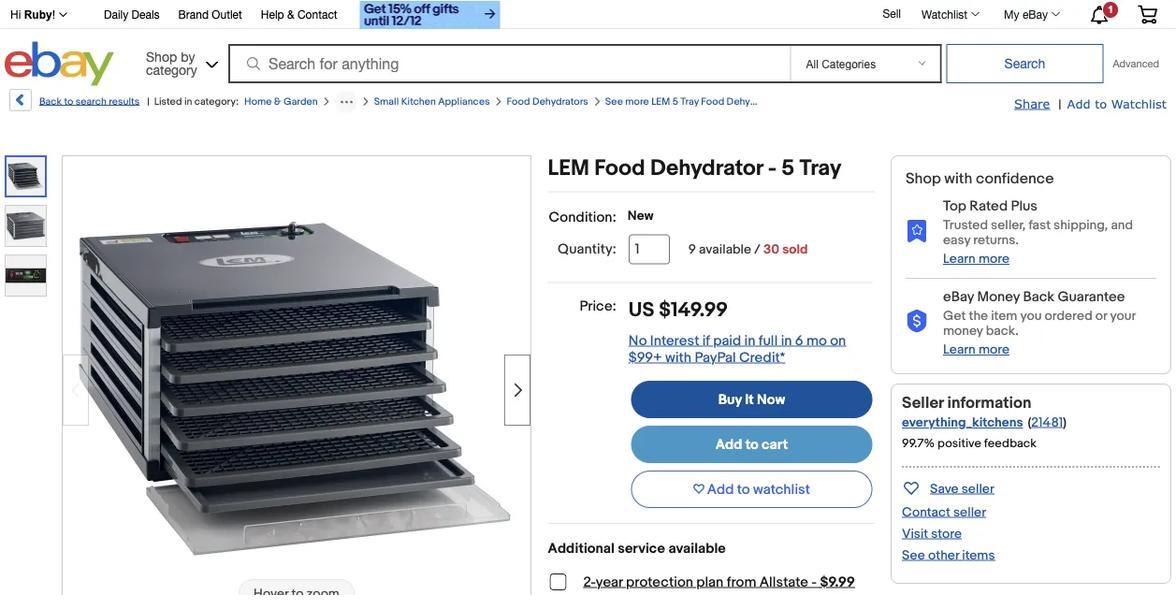 Task type: vqa. For each thing, say whether or not it's contained in the screenshot.
> in Coins & Paper Money > Bullion
no



Task type: locate. For each thing, give the bounding box(es) containing it.
(1152)
[[786, 95, 809, 108]]

to inside 'link'
[[64, 95, 73, 108]]

to down advanced link
[[1095, 96, 1108, 110]]

!
[[52, 8, 55, 21]]

1 horizontal spatial contact
[[902, 504, 951, 520]]

1 horizontal spatial food
[[595, 155, 646, 182]]

2 learn from the top
[[943, 342, 976, 358]]

0 vertical spatial add
[[1068, 96, 1091, 110]]

save seller button
[[902, 477, 995, 499]]

0 vertical spatial see
[[605, 95, 623, 108]]

& right home
[[274, 95, 281, 108]]

small kitchen appliances link
[[374, 95, 490, 108]]

1 vertical spatial seller
[[954, 504, 987, 520]]

add for add to watchlist
[[707, 481, 734, 498]]

ruby
[[24, 8, 52, 21]]

my
[[1004, 7, 1020, 21]]

to left cart
[[746, 436, 759, 453]]

protection
[[626, 574, 694, 591]]

0 horizontal spatial |
[[147, 95, 149, 108]]

0 horizontal spatial tray
[[681, 95, 699, 108]]

add down add to cart link
[[707, 481, 734, 498]]

0 vertical spatial learn more link
[[943, 251, 1010, 267]]

results
[[109, 95, 140, 108]]

)
[[1063, 415, 1067, 430]]

your shopping cart image
[[1137, 5, 1159, 24]]

0 vertical spatial with details__icon image
[[906, 219, 928, 243]]

with inside no interest if paid in full in 6 mo on $99+ with paypal credit*
[[666, 349, 692, 366]]

1 vertical spatial ebay
[[943, 289, 974, 306]]

service
[[618, 540, 666, 557]]

with left if in the bottom of the page
[[666, 349, 692, 366]]

contact up visit store "link"
[[902, 504, 951, 520]]

0 vertical spatial ebay
[[1023, 7, 1048, 21]]

lem up the lem food dehydrator - 5 tray
[[652, 95, 670, 108]]

|
[[147, 95, 149, 108], [1059, 96, 1062, 112]]

9
[[689, 241, 696, 257]]

shop by category banner
[[0, 0, 1172, 91]]

1 horizontal spatial &
[[287, 8, 294, 21]]

us
[[629, 298, 655, 322]]

0 horizontal spatial 5
[[673, 95, 679, 108]]

$9.99
[[820, 574, 855, 591]]

or
[[1096, 308, 1108, 324]]

other
[[928, 547, 960, 563]]

1 vertical spatial more
[[979, 251, 1010, 267]]

watchlist
[[922, 7, 968, 21], [1112, 96, 1167, 110]]

see
[[605, 95, 623, 108], [902, 547, 926, 563]]

back left search
[[39, 95, 62, 108]]

in
[[184, 95, 192, 108], [745, 332, 756, 349], [781, 332, 792, 349]]

1 vertical spatial shop
[[906, 169, 941, 188]]

shop inside shop by category
[[146, 49, 177, 64]]

1 vertical spatial watchlist
[[1112, 96, 1167, 110]]

dehydrator
[[727, 95, 778, 108], [650, 155, 763, 182]]

available up plan
[[669, 540, 726, 557]]

paid
[[713, 332, 741, 349]]

learn more link down 'easy'
[[943, 251, 1010, 267]]

in right listed
[[184, 95, 192, 108]]

0 vertical spatial contact
[[298, 8, 338, 21]]

everything_kitchens
[[902, 415, 1023, 431]]

rated
[[970, 198, 1008, 215]]

seller inside the contact seller visit store see other items
[[954, 504, 987, 520]]

1 horizontal spatial tray
[[800, 155, 842, 182]]

more
[[626, 95, 649, 108], [979, 251, 1010, 267], [979, 342, 1010, 358]]

back up you
[[1023, 289, 1055, 306]]

1 vertical spatial see
[[902, 547, 926, 563]]

food up the lem food dehydrator - 5 tray
[[701, 95, 725, 108]]

in left 6
[[781, 332, 792, 349]]

items
[[962, 547, 995, 563]]

Search for anything text field
[[231, 46, 787, 81]]

1 vertical spatial add
[[716, 436, 743, 453]]

30
[[764, 241, 780, 257]]

with details__icon image
[[906, 219, 928, 243], [906, 310, 928, 333]]

contact right "help"
[[298, 8, 338, 21]]

add down buy
[[716, 436, 743, 453]]

contact inside the contact seller visit store see other items
[[902, 504, 951, 520]]

add inside share | add to watchlist
[[1068, 96, 1091, 110]]

buy it now link
[[631, 381, 873, 418]]

0 vertical spatial -
[[780, 95, 784, 108]]

ebay right my at the top right of the page
[[1023, 7, 1048, 21]]

0 vertical spatial &
[[287, 8, 294, 21]]

1 vertical spatial dehydrator
[[650, 155, 763, 182]]

1 horizontal spatial back
[[1023, 289, 1055, 306]]

1 learn more link from the top
[[943, 251, 1010, 267]]

mo
[[807, 332, 827, 349]]

help & contact
[[261, 8, 338, 21]]

1 vertical spatial with details__icon image
[[906, 310, 928, 333]]

1 horizontal spatial watchlist
[[1112, 96, 1167, 110]]

21481 link
[[1032, 415, 1063, 430]]

0 horizontal spatial -
[[768, 155, 777, 182]]

seller right the save
[[962, 481, 995, 497]]

0 vertical spatial available
[[699, 241, 752, 257]]

shop by category
[[146, 49, 197, 77]]

0 vertical spatial back
[[39, 95, 62, 108]]

| left listed
[[147, 95, 149, 108]]

2 horizontal spatial -
[[812, 574, 817, 591]]

food up new at the right of page
[[595, 155, 646, 182]]

0 vertical spatial 5
[[673, 95, 679, 108]]

$149.99
[[659, 298, 728, 322]]

- up 30
[[768, 155, 777, 182]]

dehydrator inside main content
[[650, 155, 763, 182]]

0 horizontal spatial back
[[39, 95, 62, 108]]

allstate
[[760, 574, 809, 591]]

with up top
[[945, 169, 973, 188]]

1 horizontal spatial shop
[[906, 169, 941, 188]]

tray inside main content
[[800, 155, 842, 182]]

in left full in the bottom of the page
[[745, 332, 756, 349]]

2 vertical spatial -
[[812, 574, 817, 591]]

1 horizontal spatial see
[[902, 547, 926, 563]]

add inside add to cart link
[[716, 436, 743, 453]]

9 available / 30 sold
[[689, 241, 808, 257]]

& inside account navigation
[[287, 8, 294, 21]]

food down search for anything text box at the top of page
[[507, 95, 530, 108]]

watchlist inside share | add to watchlist
[[1112, 96, 1167, 110]]

dehydrator down see more lem 5 tray food dehydrator - (1152)
[[650, 155, 763, 182]]

& for home
[[274, 95, 281, 108]]

learn inside the 'ebay money back guarantee get the item you ordered or your money back. learn more'
[[943, 342, 976, 358]]

1 vertical spatial contact
[[902, 504, 951, 520]]

seller down save seller
[[954, 504, 987, 520]]

1 vertical spatial &
[[274, 95, 281, 108]]

lem inside main content
[[548, 155, 590, 182]]

0 horizontal spatial &
[[274, 95, 281, 108]]

hi
[[10, 8, 21, 21]]

more down shop by category banner
[[626, 95, 649, 108]]

seller
[[962, 481, 995, 497], [954, 504, 987, 520]]

seller information everything_kitchens ( 21481 ) 99.7% positive feedback
[[902, 393, 1067, 451]]

learn down the money
[[943, 342, 976, 358]]

seller
[[902, 393, 944, 413]]

1 vertical spatial with
[[666, 349, 692, 366]]

ebay inside account navigation
[[1023, 7, 1048, 21]]

0 vertical spatial shop
[[146, 49, 177, 64]]

shipping,
[[1054, 218, 1108, 233]]

daily deals
[[104, 8, 160, 21]]

1 horizontal spatial -
[[780, 95, 784, 108]]

shop for shop by category
[[146, 49, 177, 64]]

(
[[1028, 415, 1032, 430]]

0 vertical spatial watchlist
[[922, 7, 968, 21]]

5 down (1152)
[[782, 155, 795, 182]]

tray down (1152)
[[800, 155, 842, 182]]

tray up the lem food dehydrator - 5 tray
[[681, 95, 699, 108]]

you
[[1021, 308, 1042, 324]]

0 vertical spatial with
[[945, 169, 973, 188]]

my ebay link
[[994, 3, 1069, 25]]

see down visit
[[902, 547, 926, 563]]

visit store link
[[902, 526, 962, 542]]

seller inside 'button'
[[962, 481, 995, 497]]

watchlist right sell link on the right top of page
[[922, 7, 968, 21]]

credit*
[[739, 349, 785, 366]]

0 vertical spatial lem
[[652, 95, 670, 108]]

with details__icon image left 'easy'
[[906, 219, 928, 243]]

1 with details__icon image from the top
[[906, 219, 928, 243]]

brand
[[178, 8, 209, 21]]

to left search
[[64, 95, 73, 108]]

food inside the lem food dehydrator - 5 tray main content
[[595, 155, 646, 182]]

home
[[244, 95, 272, 108]]

money
[[943, 323, 983, 339]]

2 horizontal spatial in
[[781, 332, 792, 349]]

daily
[[104, 8, 128, 21]]

cart
[[762, 436, 788, 453]]

brand outlet
[[178, 8, 242, 21]]

lem
[[652, 95, 670, 108], [548, 155, 590, 182]]

additional
[[548, 540, 615, 557]]

0 vertical spatial seller
[[962, 481, 995, 497]]

add to watchlist
[[707, 481, 811, 498]]

0 vertical spatial learn
[[943, 251, 976, 267]]

see more lem 5 tray food dehydrator - (1152) link
[[605, 95, 809, 108]]

to inside button
[[737, 481, 750, 498]]

1 vertical spatial lem
[[548, 155, 590, 182]]

price:
[[580, 298, 617, 315]]

ebay up get
[[943, 289, 974, 306]]

with details__icon image left get
[[906, 310, 928, 333]]

1 vertical spatial 5
[[782, 155, 795, 182]]

1 vertical spatial back
[[1023, 289, 1055, 306]]

0 vertical spatial more
[[626, 95, 649, 108]]

None submit
[[947, 44, 1104, 83]]

add right share
[[1068, 96, 1091, 110]]

if
[[703, 332, 710, 349]]

2 learn more link from the top
[[943, 342, 1010, 358]]

shop with confidence
[[906, 169, 1054, 188]]

picture 3 of 3 image
[[6, 256, 46, 296]]

none submit inside shop by category banner
[[947, 44, 1104, 83]]

item
[[991, 308, 1018, 324]]

1 horizontal spatial |
[[1059, 96, 1062, 112]]

interest
[[650, 332, 700, 349]]

learn down 'easy'
[[943, 251, 976, 267]]

1 vertical spatial -
[[768, 155, 777, 182]]

see more lem 5 tray food dehydrator - (1152)
[[605, 95, 809, 108]]

2 with details__icon image from the top
[[906, 310, 928, 333]]

information
[[948, 393, 1032, 413]]

1 learn from the top
[[943, 251, 976, 267]]

lem up condition:
[[548, 155, 590, 182]]

top
[[943, 198, 967, 215]]

more down back. at bottom right
[[979, 342, 1010, 358]]

0 horizontal spatial ebay
[[943, 289, 974, 306]]

listed
[[154, 95, 182, 108]]

watchlist down advanced
[[1112, 96, 1167, 110]]

1 horizontal spatial 5
[[782, 155, 795, 182]]

1 vertical spatial learn more link
[[943, 342, 1010, 358]]

returns.
[[974, 233, 1019, 248]]

| listed in category:
[[147, 95, 239, 108]]

0 vertical spatial dehydrator
[[727, 95, 778, 108]]

search
[[76, 95, 107, 108]]

1 vertical spatial available
[[669, 540, 726, 557]]

1 horizontal spatial with
[[945, 169, 973, 188]]

5 inside the lem food dehydrator - 5 tray main content
[[782, 155, 795, 182]]

see inside the contact seller visit store see other items
[[902, 547, 926, 563]]

add to watchlist link
[[1068, 95, 1167, 112]]

trusted
[[943, 218, 988, 233]]

add inside add to watchlist button
[[707, 481, 734, 498]]

available left '/'
[[699, 241, 752, 257]]

learn more link down the money
[[943, 342, 1010, 358]]

1 horizontal spatial ebay
[[1023, 7, 1048, 21]]

0 horizontal spatial see
[[605, 95, 623, 108]]

with details__icon image for ebay money back guarantee
[[906, 310, 928, 333]]

0 horizontal spatial shop
[[146, 49, 177, 64]]

0 horizontal spatial lem
[[548, 155, 590, 182]]

2 horizontal spatial food
[[701, 95, 725, 108]]

contact seller link
[[902, 504, 987, 520]]

dehydrator left (1152)
[[727, 95, 778, 108]]

shop by category button
[[138, 42, 222, 82]]

0 horizontal spatial with
[[666, 349, 692, 366]]

5 up the lem food dehydrator - 5 tray
[[673, 95, 679, 108]]

0 horizontal spatial contact
[[298, 8, 338, 21]]

tray
[[681, 95, 699, 108], [800, 155, 842, 182]]

| right share button
[[1059, 96, 1062, 112]]

& right "help"
[[287, 8, 294, 21]]

visit
[[902, 526, 929, 542]]

1 vertical spatial learn
[[943, 342, 976, 358]]

- left (1152)
[[780, 95, 784, 108]]

see right dehydrators
[[605, 95, 623, 108]]

2 vertical spatial add
[[707, 481, 734, 498]]

more down returns. at the right of the page
[[979, 251, 1010, 267]]

2 vertical spatial more
[[979, 342, 1010, 358]]

to left watchlist
[[737, 481, 750, 498]]

picture 1 of 3 image
[[7, 157, 45, 196]]

- left the $9.99
[[812, 574, 817, 591]]

0 horizontal spatial watchlist
[[922, 7, 968, 21]]

1 vertical spatial tray
[[800, 155, 842, 182]]



Task type: describe. For each thing, give the bounding box(es) containing it.
additional service available
[[548, 540, 726, 557]]

get
[[943, 308, 966, 324]]

no interest if paid in full in 6 mo on $99+ with paypal credit* link
[[629, 332, 846, 366]]

paypal
[[695, 349, 736, 366]]

outlet
[[212, 8, 242, 21]]

by
[[181, 49, 195, 64]]

add to cart link
[[631, 426, 873, 463]]

plan
[[697, 574, 724, 591]]

daily deals link
[[104, 5, 160, 26]]

dehydrators
[[532, 95, 589, 108]]

positive
[[938, 437, 982, 451]]

everything_kitchens link
[[902, 415, 1023, 431]]

buy
[[719, 391, 742, 408]]

see other items link
[[902, 547, 995, 563]]

6
[[795, 332, 804, 349]]

your
[[1111, 308, 1136, 324]]

ebay money back guarantee get the item you ordered or your money back. learn more
[[943, 289, 1136, 358]]

on
[[830, 332, 846, 349]]

with details__icon image for top rated plus
[[906, 219, 928, 243]]

& for help
[[287, 8, 294, 21]]

/
[[754, 241, 761, 257]]

sell link
[[875, 7, 910, 20]]

category:
[[194, 95, 239, 108]]

more inside the 'ebay money back guarantee get the item you ordered or your money back. learn more'
[[979, 342, 1010, 358]]

learn more link for rated
[[943, 251, 1010, 267]]

no
[[629, 332, 647, 349]]

save seller
[[930, 481, 995, 497]]

get an extra 15% off image
[[360, 1, 500, 29]]

to for cart
[[746, 436, 759, 453]]

0 horizontal spatial food
[[507, 95, 530, 108]]

small kitchen appliances
[[374, 95, 490, 108]]

ordered
[[1045, 308, 1093, 324]]

full
[[759, 332, 778, 349]]

99.7%
[[902, 437, 935, 451]]

1 horizontal spatial in
[[745, 332, 756, 349]]

buy it now
[[719, 391, 785, 408]]

and
[[1111, 218, 1133, 233]]

help
[[261, 8, 284, 21]]

0 vertical spatial tray
[[681, 95, 699, 108]]

food dehydrators
[[507, 95, 589, 108]]

store
[[931, 526, 962, 542]]

back inside 'link'
[[39, 95, 62, 108]]

sold
[[783, 241, 808, 257]]

back inside the 'ebay money back guarantee get the item you ordered or your money back. learn more'
[[1023, 289, 1055, 306]]

share
[[1015, 96, 1051, 110]]

2-
[[584, 574, 596, 591]]

watchlist link
[[912, 3, 988, 25]]

share | add to watchlist
[[1015, 96, 1167, 112]]

guarantee
[[1058, 289, 1126, 306]]

picture 2 of 3 image
[[6, 206, 46, 246]]

year
[[596, 574, 623, 591]]

lem food dehydrator - 5 tray - picture 1 of 3 image
[[63, 154, 531, 595]]

deals
[[132, 8, 160, 21]]

to for watchlist
[[737, 481, 750, 498]]

learn more link for money
[[943, 342, 1010, 358]]

it
[[745, 391, 754, 408]]

small
[[374, 95, 399, 108]]

add for add to cart
[[716, 436, 743, 453]]

lem food dehydrator - 5 tray
[[548, 155, 842, 182]]

sell
[[883, 7, 901, 20]]

brand outlet link
[[178, 5, 242, 26]]

to for search
[[64, 95, 73, 108]]

Quantity: text field
[[629, 234, 670, 264]]

money
[[978, 289, 1020, 306]]

learn inside the "top rated plus trusted seller, fast shipping, and easy returns. learn more"
[[943, 251, 976, 267]]

hi ruby !
[[10, 8, 55, 21]]

contact inside "help & contact" link
[[298, 8, 338, 21]]

to inside share | add to watchlist
[[1095, 96, 1108, 110]]

home & garden link
[[244, 95, 318, 108]]

back to search results
[[39, 95, 140, 108]]

lem food dehydrator - 5 tray main content
[[548, 155, 875, 595]]

0 horizontal spatial in
[[184, 95, 192, 108]]

category
[[146, 62, 197, 77]]

| inside share | add to watchlist
[[1059, 96, 1062, 112]]

seller,
[[991, 218, 1026, 233]]

more inside the "top rated plus trusted seller, fast shipping, and easy returns. learn more"
[[979, 251, 1010, 267]]

now
[[757, 391, 785, 408]]

ebay inside the 'ebay money back guarantee get the item you ordered or your money back. learn more'
[[943, 289, 974, 306]]

21481
[[1032, 415, 1063, 430]]

kitchen
[[401, 95, 436, 108]]

shop for shop with confidence
[[906, 169, 941, 188]]

home & garden
[[244, 95, 318, 108]]

confidence
[[976, 169, 1054, 188]]

easy
[[943, 233, 971, 248]]

seller for contact
[[954, 504, 987, 520]]

$99+
[[629, 349, 662, 366]]

no interest if paid in full in 6 mo on $99+ with paypal credit*
[[629, 332, 846, 366]]

garden
[[284, 95, 318, 108]]

save
[[930, 481, 959, 497]]

1 horizontal spatial lem
[[652, 95, 670, 108]]

seller for save
[[962, 481, 995, 497]]

appliances
[[438, 95, 490, 108]]

the
[[969, 308, 989, 324]]

help & contact link
[[261, 5, 338, 26]]

back.
[[986, 323, 1019, 339]]

top rated plus trusted seller, fast shipping, and easy returns. learn more
[[943, 198, 1133, 267]]

feedback
[[984, 437, 1037, 451]]

new
[[628, 208, 654, 224]]

1 button
[[1075, 1, 1123, 27]]

advanced link
[[1104, 45, 1169, 82]]

account navigation
[[0, 0, 1172, 31]]

watchlist inside account navigation
[[922, 7, 968, 21]]

quantity:
[[558, 241, 617, 258]]



